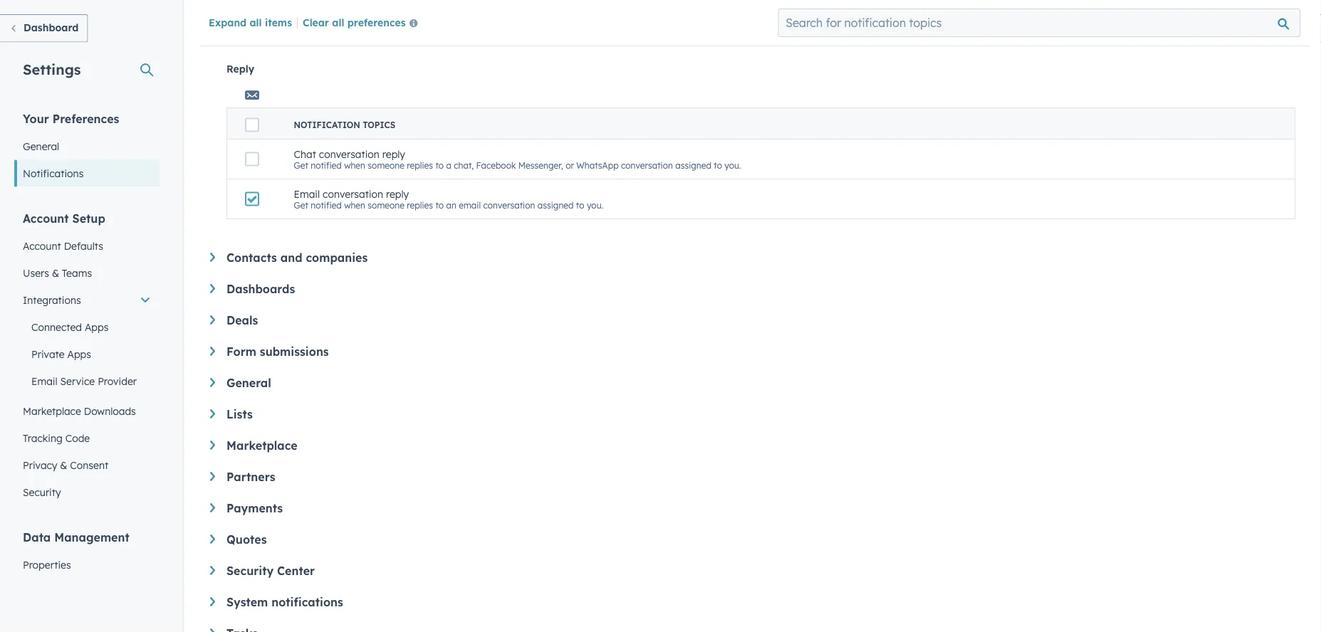 Task type: locate. For each thing, give the bounding box(es) containing it.
1 vertical spatial general
[[227, 376, 271, 390]]

0 horizontal spatial marketplace
[[23, 405, 81, 418]]

0 horizontal spatial general
[[23, 140, 59, 152]]

caret image inside 'payments' dropdown button
[[210, 504, 215, 513]]

form submissions button
[[210, 345, 1296, 359]]

email inside email conversation reply get notified when someone replies to an email conversation assigned to you.
[[459, 200, 481, 211]]

2 vertical spatial notified
[[311, 200, 342, 211]]

caret image inside dashboards dropdown button
[[210, 284, 215, 293]]

conversation up companies
[[323, 188, 383, 200]]

0 horizontal spatial email
[[429, 9, 451, 19]]

marketplace up partners
[[227, 439, 298, 453]]

account for account defaults
[[23, 240, 61, 252]]

caret image inside partners 'dropdown button'
[[210, 472, 215, 482]]

when down notification topics
[[344, 160, 365, 171]]

1 get from the top
[[294, 9, 308, 19]]

get for chat conversation reply
[[294, 160, 308, 171]]

0 vertical spatial security
[[23, 486, 61, 499]]

1 someone from the top
[[368, 160, 405, 171]]

caret image for lists
[[210, 410, 215, 419]]

account up users
[[23, 240, 61, 252]]

0 horizontal spatial &
[[52, 267, 59, 279]]

apps
[[85, 321, 109, 333], [67, 348, 91, 361]]

topics
[[363, 120, 396, 130]]

1 account from the top
[[23, 211, 69, 225]]

notified for chat
[[311, 160, 342, 171]]

reply inside email conversation reply get notified when someone replies to an email conversation assigned to you.
[[386, 188, 409, 200]]

1 caret image from the top
[[210, 316, 215, 325]]

0 vertical spatial general
[[23, 140, 59, 152]]

the
[[562, 9, 575, 19]]

marketplace button
[[210, 439, 1296, 453]]

deals
[[227, 313, 258, 328]]

1 vertical spatial account
[[23, 240, 61, 252]]

3 when from the top
[[344, 200, 365, 211]]

1 vertical spatial security
[[227, 564, 274, 579]]

1 horizontal spatial email
[[294, 188, 320, 200]]

replies inside email conversation reply get notified when someone replies to an email conversation assigned to you.
[[407, 200, 433, 211]]

caret image for marketplace
[[210, 441, 215, 450]]

0 vertical spatial notified
[[311, 9, 342, 19]]

provider
[[98, 375, 137, 388]]

0 vertical spatial when
[[344, 9, 365, 19]]

email inside email service provider link
[[31, 375, 57, 388]]

an down a
[[446, 200, 457, 211]]

general down form
[[227, 376, 271, 390]]

5 caret image from the top
[[210, 472, 215, 482]]

8 caret image from the top
[[210, 598, 215, 607]]

4 caret image from the top
[[210, 410, 215, 419]]

3 notified from the top
[[311, 200, 342, 211]]

email service provider link
[[14, 368, 160, 395]]

email down 'chat'
[[294, 188, 320, 200]]

0 vertical spatial apps
[[85, 321, 109, 333]]

0 vertical spatial get
[[294, 9, 308, 19]]

someone inside chat conversation reply get notified when someone replies to a chat, facebook messenger, or whatsapp conversation assigned to you.
[[368, 160, 405, 171]]

6 caret image from the top
[[210, 504, 215, 513]]

1 vertical spatial reply
[[386, 188, 409, 200]]

clear all preferences
[[303, 16, 406, 28]]

0 vertical spatial email
[[294, 188, 320, 200]]

apps down integrations button
[[85, 321, 109, 333]]

notified inside chat conversation reply get notified when someone replies to a chat, facebook messenger, or whatsapp conversation assigned to you.
[[311, 160, 342, 171]]

center
[[277, 564, 315, 579]]

replies inside chat conversation reply get notified when someone replies to a chat, facebook messenger, or whatsapp conversation assigned to you.
[[407, 160, 433, 171]]

email right unassigned in the left of the page
[[429, 9, 451, 19]]

contacts and companies
[[227, 251, 368, 265]]

1 all from the left
[[250, 16, 262, 28]]

reply
[[227, 62, 254, 75]]

1 vertical spatial replies
[[407, 200, 433, 211]]

teams
[[62, 267, 92, 279]]

marketplace for marketplace
[[227, 439, 298, 453]]

preferences
[[53, 112, 119, 126]]

contacts and companies button
[[210, 251, 1296, 265]]

someone for email conversation reply
[[368, 200, 405, 211]]

2 when from the top
[[344, 160, 365, 171]]

security
[[23, 486, 61, 499], [227, 564, 274, 579]]

account up account defaults on the top of page
[[23, 211, 69, 225]]

get
[[294, 9, 308, 19], [294, 160, 308, 171], [294, 200, 308, 211]]

get right items
[[294, 9, 308, 19]]

notifications
[[272, 596, 343, 610]]

when up companies
[[344, 200, 365, 211]]

caret image
[[210, 316, 215, 325], [210, 347, 215, 356], [210, 441, 215, 450], [210, 535, 215, 544]]

1 horizontal spatial marketplace
[[227, 439, 298, 453]]

2 someone from the top
[[368, 200, 405, 211]]

security down privacy
[[23, 486, 61, 499]]

reply for email conversation reply
[[386, 188, 409, 200]]

0 vertical spatial an
[[368, 9, 378, 19]]

your
[[23, 112, 49, 126]]

0 horizontal spatial assigned
[[538, 200, 574, 211]]

security inside account setup element
[[23, 486, 61, 499]]

reply for chat conversation reply
[[382, 148, 405, 160]]

1 vertical spatial notified
[[311, 160, 342, 171]]

0 horizontal spatial all
[[250, 16, 262, 28]]

notifications
[[23, 167, 84, 180]]

account defaults link
[[14, 233, 160, 260]]

caret image for partners
[[210, 472, 215, 482]]

caret image
[[210, 253, 215, 262], [210, 284, 215, 293], [210, 378, 215, 387], [210, 410, 215, 419], [210, 472, 215, 482], [210, 504, 215, 513], [210, 566, 215, 576], [210, 598, 215, 607], [210, 629, 215, 633]]

1 caret image from the top
[[210, 253, 215, 262]]

payments
[[227, 502, 283, 516]]

0 vertical spatial you.
[[725, 160, 742, 171]]

an
[[368, 9, 378, 19], [446, 200, 457, 211]]

0 vertical spatial assigned
[[676, 160, 712, 171]]

0 vertical spatial someone
[[368, 160, 405, 171]]

notified up companies
[[311, 200, 342, 211]]

1 horizontal spatial email
[[459, 200, 481, 211]]

when inside email conversation reply get notified when someone replies to an email conversation assigned to you.
[[344, 200, 365, 211]]

received
[[516, 9, 550, 19]]

email
[[429, 9, 451, 19], [459, 200, 481, 211]]

1 vertical spatial you.
[[587, 200, 604, 211]]

2 caret image from the top
[[210, 284, 215, 293]]

reply inside chat conversation reply get notified when someone replies to a chat, facebook messenger, or whatsapp conversation assigned to you.
[[382, 148, 405, 160]]

all right clear
[[332, 16, 344, 28]]

3 caret image from the top
[[210, 378, 215, 387]]

clear all preferences button
[[303, 15, 424, 32]]

marketplace up tracking code
[[23, 405, 81, 418]]

caret image inside the 'general' dropdown button
[[210, 378, 215, 387]]

0 vertical spatial &
[[52, 267, 59, 279]]

chat conversation reply get notified when someone replies to a chat, facebook messenger, or whatsapp conversation assigned to you.
[[294, 148, 742, 171]]

conversation
[[453, 9, 505, 19], [319, 148, 380, 160], [621, 160, 673, 171], [323, 188, 383, 200], [483, 200, 535, 211]]

email down private
[[31, 375, 57, 388]]

2 account from the top
[[23, 240, 61, 252]]

expand all items
[[209, 16, 292, 28]]

caret image inside 'marketplace' dropdown button
[[210, 441, 215, 450]]

form
[[227, 345, 256, 359]]

or
[[566, 160, 574, 171]]

email for email service provider
[[31, 375, 57, 388]]

7 caret image from the top
[[210, 566, 215, 576]]

email inside email conversation reply get notified when someone replies to an email conversation assigned to you.
[[294, 188, 320, 200]]

all left items
[[250, 16, 262, 28]]

1 horizontal spatial &
[[60, 459, 67, 472]]

notified right items
[[311, 9, 342, 19]]

get inside chat conversation reply get notified when someone replies to a chat, facebook messenger, or whatsapp conversation assigned to you.
[[294, 160, 308, 171]]

conversation right whatsapp
[[621, 160, 673, 171]]

1 horizontal spatial assigned
[[676, 160, 712, 171]]

1 horizontal spatial general
[[227, 376, 271, 390]]

2 all from the left
[[332, 16, 344, 28]]

email down chat,
[[459, 200, 481, 211]]

1 vertical spatial marketplace
[[227, 439, 298, 453]]

1 replies from the top
[[407, 160, 433, 171]]

caret image inside the form submissions dropdown button
[[210, 347, 215, 356]]

0 vertical spatial reply
[[382, 148, 405, 160]]

0 horizontal spatial you.
[[587, 200, 604, 211]]

caret image inside contacts and companies dropdown button
[[210, 253, 215, 262]]

caret image inside deals dropdown button
[[210, 316, 215, 325]]

general link
[[14, 133, 160, 160]]

2 vertical spatial when
[[344, 200, 365, 211]]

replies
[[407, 160, 433, 171], [407, 200, 433, 211]]

security for security
[[23, 486, 61, 499]]

caret image inside quotes dropdown button
[[210, 535, 215, 544]]

service
[[60, 375, 95, 388]]

in
[[553, 9, 560, 19]]

your preferences element
[[14, 111, 160, 187]]

caret image inside lists dropdown button
[[210, 410, 215, 419]]

2 notified from the top
[[311, 160, 342, 171]]

when right clear
[[344, 9, 365, 19]]

chat
[[294, 148, 316, 160]]

2 get from the top
[[294, 160, 308, 171]]

account
[[23, 211, 69, 225], [23, 240, 61, 252]]

0 horizontal spatial security
[[23, 486, 61, 499]]

& right users
[[52, 267, 59, 279]]

2 vertical spatial get
[[294, 200, 308, 211]]

lists button
[[210, 408, 1296, 422]]

1 vertical spatial when
[[344, 160, 365, 171]]

security up system
[[227, 564, 274, 579]]

inbox.
[[578, 9, 602, 19]]

0 vertical spatial account
[[23, 211, 69, 225]]

1 vertical spatial email
[[459, 200, 481, 211]]

1 horizontal spatial security
[[227, 564, 274, 579]]

when
[[344, 9, 365, 19], [344, 160, 365, 171], [344, 200, 365, 211]]

an left unassigned in the left of the page
[[368, 9, 378, 19]]

caret image for form submissions
[[210, 347, 215, 356]]

caret image for security center
[[210, 566, 215, 576]]

expand all items button
[[209, 16, 292, 28]]

1 vertical spatial &
[[60, 459, 67, 472]]

caret image for dashboards
[[210, 284, 215, 293]]

data management
[[23, 530, 129, 545]]

1 when from the top
[[344, 9, 365, 19]]

deals button
[[210, 313, 1296, 328]]

marketplace inside account setup element
[[23, 405, 81, 418]]

apps up service
[[67, 348, 91, 361]]

caret image for contacts and companies
[[210, 253, 215, 262]]

get inside email conversation reply get notified when someone replies to an email conversation assigned to you.
[[294, 200, 308, 211]]

1 vertical spatial get
[[294, 160, 308, 171]]

Search for notification topics search field
[[778, 9, 1301, 37]]

get down 'chat'
[[294, 200, 308, 211]]

a
[[446, 160, 452, 171]]

1 horizontal spatial an
[[446, 200, 457, 211]]

whatsapp
[[577, 160, 619, 171]]

general down your
[[23, 140, 59, 152]]

1 vertical spatial someone
[[368, 200, 405, 211]]

users & teams
[[23, 267, 92, 279]]

2 caret image from the top
[[210, 347, 215, 356]]

get down notification
[[294, 160, 308, 171]]

to
[[436, 160, 444, 171], [714, 160, 722, 171], [436, 200, 444, 211], [576, 200, 585, 211]]

2 replies from the top
[[407, 200, 433, 211]]

security for security center
[[227, 564, 274, 579]]

setup
[[72, 211, 105, 225]]

3 caret image from the top
[[210, 441, 215, 450]]

4 caret image from the top
[[210, 535, 215, 544]]

3 get from the top
[[294, 200, 308, 211]]

account defaults
[[23, 240, 103, 252]]

reply
[[382, 148, 405, 160], [386, 188, 409, 200]]

1 vertical spatial assigned
[[538, 200, 574, 211]]

&
[[52, 267, 59, 279], [60, 459, 67, 472]]

& for privacy
[[60, 459, 67, 472]]

all inside button
[[332, 16, 344, 28]]

email
[[294, 188, 320, 200], [31, 375, 57, 388]]

your preferences
[[23, 112, 119, 126]]

account setup
[[23, 211, 105, 225]]

conversation down notification topics
[[319, 148, 380, 160]]

system
[[227, 596, 268, 610]]

0 vertical spatial replies
[[407, 160, 433, 171]]

1 horizontal spatial all
[[332, 16, 344, 28]]

general
[[23, 140, 59, 152], [227, 376, 271, 390]]

0 vertical spatial marketplace
[[23, 405, 81, 418]]

conversation down "facebook"
[[483, 200, 535, 211]]

0 horizontal spatial email
[[31, 375, 57, 388]]

1 vertical spatial email
[[31, 375, 57, 388]]

replies for chat conversation reply
[[407, 160, 433, 171]]

caret image inside security center dropdown button
[[210, 566, 215, 576]]

0 vertical spatial email
[[429, 9, 451, 19]]

dashboards
[[227, 282, 295, 296]]

1 vertical spatial apps
[[67, 348, 91, 361]]

someone inside email conversation reply get notified when someone replies to an email conversation assigned to you.
[[368, 200, 405, 211]]

when inside chat conversation reply get notified when someone replies to a chat, facebook messenger, or whatsapp conversation assigned to you.
[[344, 160, 365, 171]]

1 horizontal spatial you.
[[725, 160, 742, 171]]

1 vertical spatial an
[[446, 200, 457, 211]]

data management element
[[14, 530, 160, 633]]

notified down notification
[[311, 160, 342, 171]]

quotes button
[[210, 533, 1296, 547]]

& right privacy
[[60, 459, 67, 472]]

lists
[[227, 408, 253, 422]]

notified inside email conversation reply get notified when someone replies to an email conversation assigned to you.
[[311, 200, 342, 211]]

items
[[265, 16, 292, 28]]

privacy & consent link
[[14, 452, 160, 479]]

caret image inside system notifications dropdown button
[[210, 598, 215, 607]]



Task type: vqa. For each thing, say whether or not it's contained in the screenshot.
SEARCH APP NAME OR BUSINESS NEED... search box
no



Task type: describe. For each thing, give the bounding box(es) containing it.
management
[[54, 530, 129, 545]]

dashboards button
[[210, 282, 1296, 296]]

email conversation reply get notified when someone replies to an email conversation assigned to you.
[[294, 188, 604, 211]]

defaults
[[64, 240, 103, 252]]

dashboard
[[24, 21, 79, 34]]

settings
[[23, 60, 81, 78]]

notified for email
[[311, 200, 342, 211]]

account for account setup
[[23, 211, 69, 225]]

integrations
[[23, 294, 81, 306]]

connected
[[31, 321, 82, 333]]

get notified when an unassigned email conversation is received in the inbox.
[[294, 9, 602, 19]]

assigned inside chat conversation reply get notified when someone replies to a chat, facebook messenger, or whatsapp conversation assigned to you.
[[676, 160, 712, 171]]

account setup element
[[14, 211, 160, 506]]

marketplace downloads link
[[14, 398, 160, 425]]

privacy & consent
[[23, 459, 108, 472]]

connected apps link
[[14, 314, 160, 341]]

tracking code link
[[14, 425, 160, 452]]

users & teams link
[[14, 260, 160, 287]]

you. inside email conversation reply get notified when someone replies to an email conversation assigned to you.
[[587, 200, 604, 211]]

all for clear
[[332, 16, 344, 28]]

email for email conversation reply get notified when someone replies to an email conversation assigned to you.
[[294, 188, 320, 200]]

payments button
[[210, 502, 1296, 516]]

system notifications button
[[210, 596, 1296, 610]]

partners button
[[210, 470, 1296, 484]]

connected apps
[[31, 321, 109, 333]]

private
[[31, 348, 65, 361]]

apps for connected apps
[[85, 321, 109, 333]]

apps for private apps
[[67, 348, 91, 361]]

submissions
[[260, 345, 329, 359]]

you. inside chat conversation reply get notified when someone replies to a chat, facebook messenger, or whatsapp conversation assigned to you.
[[725, 160, 742, 171]]

companies
[[306, 251, 368, 265]]

users
[[23, 267, 49, 279]]

form submissions
[[227, 345, 329, 359]]

caret image for quotes
[[210, 535, 215, 544]]

caret image for deals
[[210, 316, 215, 325]]

notification
[[294, 120, 360, 130]]

consent
[[70, 459, 108, 472]]

assigned inside email conversation reply get notified when someone replies to an email conversation assigned to you.
[[538, 200, 574, 211]]

and
[[281, 251, 302, 265]]

1 notified from the top
[[311, 9, 342, 19]]

dashboard link
[[0, 14, 88, 42]]

system notifications
[[227, 596, 343, 610]]

notification topics
[[294, 120, 396, 130]]

facebook
[[476, 160, 516, 171]]

expand
[[209, 16, 247, 28]]

caret image for system notifications
[[210, 598, 215, 607]]

marketplace downloads
[[23, 405, 136, 418]]

general inside the your preferences element
[[23, 140, 59, 152]]

0 horizontal spatial an
[[368, 9, 378, 19]]

all for expand
[[250, 16, 262, 28]]

someone for chat conversation reply
[[368, 160, 405, 171]]

data
[[23, 530, 51, 545]]

marketplace for marketplace downloads
[[23, 405, 81, 418]]

security link
[[14, 479, 160, 506]]

properties
[[23, 559, 71, 571]]

security center
[[227, 564, 315, 579]]

tracking code
[[23, 432, 90, 445]]

messenger,
[[519, 160, 563, 171]]

get for email conversation reply
[[294, 200, 308, 211]]

caret image for payments
[[210, 504, 215, 513]]

private apps
[[31, 348, 91, 361]]

properties link
[[14, 552, 160, 579]]

& for users
[[52, 267, 59, 279]]

when for email
[[344, 200, 365, 211]]

an inside email conversation reply get notified when someone replies to an email conversation assigned to you.
[[446, 200, 457, 211]]

downloads
[[84, 405, 136, 418]]

tracking
[[23, 432, 63, 445]]

integrations button
[[14, 287, 160, 314]]

preferences
[[347, 16, 406, 28]]

conversation left is
[[453, 9, 505, 19]]

chat,
[[454, 160, 474, 171]]

is
[[508, 9, 514, 19]]

privacy
[[23, 459, 57, 472]]

9 caret image from the top
[[210, 629, 215, 633]]

private apps link
[[14, 341, 160, 368]]

clear
[[303, 16, 329, 28]]

notifications link
[[14, 160, 160, 187]]

quotes
[[227, 533, 267, 547]]

unassigned
[[381, 9, 427, 19]]

replies for email conversation reply
[[407, 200, 433, 211]]

general button
[[210, 376, 1296, 390]]

email service provider
[[31, 375, 137, 388]]

security center button
[[210, 564, 1296, 579]]

when for chat
[[344, 160, 365, 171]]

caret image for general
[[210, 378, 215, 387]]

partners
[[227, 470, 275, 484]]



